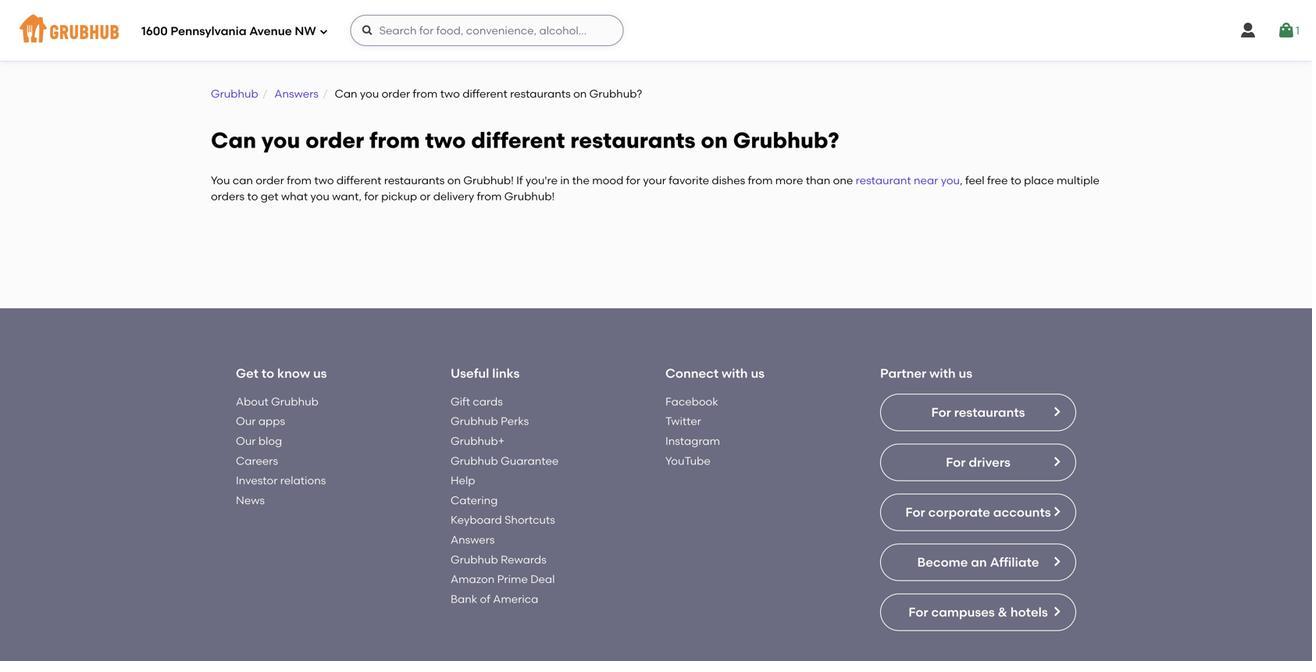 Task type: describe. For each thing, give the bounding box(es) containing it.
partner
[[880, 625, 927, 640]]

in
[[560, 174, 570, 187]]

restaurant
[[856, 174, 911, 187]]

more
[[776, 174, 803, 187]]

2 star icon image from the left
[[1038, 484, 1051, 497]]

sol mexican grill link
[[224, 444, 411, 461]]

from inside , feel free to place multiple orders to get what you want, for pickup or delivery from grubhub!
[[477, 190, 502, 203]]

2 20–35 from the left
[[902, 485, 929, 496]]

subscription pass image for bub
[[902, 465, 917, 477]]

0 vertical spatial grubhub!
[[464, 174, 514, 187]]

117 ratings
[[1035, 502, 1088, 515]]

1600 pennsylvania avenue nw
[[141, 24, 316, 38]]

yardbird southern table & bar
[[450, 445, 636, 460]]

restaurant near you link
[[856, 174, 960, 187]]

grubhub! inside , feel free to place multiple orders to get what you want, for pickup or delivery from grubhub!
[[505, 190, 555, 203]]

what
[[281, 190, 308, 203]]

1 star icon image from the left
[[1026, 484, 1038, 497]]

1 vertical spatial near
[[339, 290, 377, 310]]

min for mexican
[[254, 485, 271, 496]]

you
[[211, 174, 230, 187]]

bub
[[902, 445, 926, 460]]

grill
[[301, 445, 326, 460]]

yardbird
[[450, 445, 503, 460]]

with
[[930, 625, 956, 640]]

subscription pass image for yardbird
[[450, 465, 466, 477]]

1 button
[[1277, 16, 1300, 45]]

,
[[960, 174, 963, 187]]

favorite
[[669, 174, 709, 187]]

for inside , feel free to place multiple orders to get what you want, for pickup or delivery from grubhub!
[[364, 190, 379, 203]]

4 star icon image from the left
[[1063, 484, 1076, 497]]

2 20–35 min $0.49 delivery from the left
[[902, 485, 962, 510]]

bub and pop's
[[902, 445, 990, 460]]

answers
[[275, 87, 319, 100]]

1600
[[141, 24, 168, 38]]

1 20–35 min $0.49 delivery from the left
[[450, 485, 511, 510]]

2 vertical spatial two
[[314, 174, 334, 187]]

delivery inside , feel free to place multiple orders to get what you want, for pickup or delivery from grubhub!
[[433, 190, 474, 203]]

subscription pass image for sol mexican grill
[[224, 465, 240, 477]]

american for subway
[[698, 465, 742, 476]]

0 horizontal spatial can
[[211, 127, 256, 153]]

0 vertical spatial can
[[335, 87, 357, 100]]

can
[[233, 174, 253, 187]]

0 vertical spatial to
[[1011, 174, 1022, 187]]

american for yardbird southern table & bar
[[472, 465, 517, 476]]

you inside , feel free to place multiple orders to get what you want, for pickup or delivery from grubhub!
[[311, 190, 330, 203]]

ratings
[[1051, 502, 1088, 515]]

0 vertical spatial mexican
[[246, 445, 298, 460]]

2 vertical spatial different
[[337, 174, 382, 187]]

delivery down 'breakfast' on the bottom
[[927, 499, 962, 510]]

$0.49 for sol
[[224, 499, 248, 510]]

orders
[[211, 190, 245, 203]]

mood
[[592, 174, 624, 187]]

and
[[929, 445, 953, 460]]

free
[[987, 174, 1008, 187]]

avenue
[[249, 24, 292, 38]]

subway  logo image
[[663, 328, 875, 433]]

min for southern
[[480, 485, 497, 496]]

grubhub
[[211, 87, 258, 100]]

0 horizontal spatial to
[[247, 190, 258, 203]]

recommended
[[211, 290, 335, 310]]

1
[[1296, 24, 1300, 37]]

breakfast
[[924, 465, 967, 476]]

1 horizontal spatial grubhub?
[[733, 127, 839, 153]]

1 20–35 from the left
[[450, 485, 477, 496]]

sol mexican grill logo image
[[212, 328, 423, 433]]

bub and pop's logo image
[[889, 328, 1101, 433]]



Task type: locate. For each thing, give the bounding box(es) containing it.
1 horizontal spatial american
[[698, 465, 742, 476]]

, feel free to place multiple orders to get what you want, for pickup or delivery from grubhub!
[[211, 174, 1100, 203]]

min down yardbird
[[480, 485, 497, 496]]

recommended near you
[[211, 290, 410, 310]]

25–40 min $0.49 delivery
[[224, 485, 285, 510]]

nw
[[295, 24, 316, 38]]

1 horizontal spatial min
[[480, 485, 497, 496]]

can
[[335, 87, 357, 100], [211, 127, 256, 153]]

0 horizontal spatial subscription pass image
[[450, 465, 466, 477]]

2 horizontal spatial order
[[382, 87, 410, 100]]

answers link
[[275, 87, 319, 100]]

grubhub! down if
[[505, 190, 555, 203]]

near
[[914, 174, 939, 187], [339, 290, 377, 310]]

grubhub!
[[464, 174, 514, 187], [505, 190, 555, 203]]

min inside 25–40 min $0.49 delivery
[[254, 485, 271, 496]]

0 vertical spatial on
[[573, 87, 587, 100]]

2 subscription pass image from the left
[[676, 465, 692, 477]]

0 horizontal spatial for
[[364, 190, 379, 203]]

for
[[626, 174, 641, 187], [364, 190, 379, 203]]

dishes
[[712, 174, 745, 187]]

from
[[413, 87, 438, 100], [369, 127, 420, 153], [287, 174, 312, 187], [748, 174, 773, 187], [477, 190, 502, 203]]

delivery inside 25–40 min $0.49 delivery
[[250, 499, 285, 510]]

3 star icon image from the left
[[1051, 484, 1063, 497]]

subscription pass image down subway
[[676, 465, 692, 477]]

0 horizontal spatial order
[[256, 174, 284, 187]]

2 horizontal spatial $0.49
[[902, 499, 925, 510]]

1 vertical spatial mexican
[[246, 465, 284, 476]]

mexican right sol
[[246, 445, 298, 460]]

1 american from the left
[[472, 465, 517, 476]]

grubhub link
[[211, 87, 258, 100]]

1 horizontal spatial near
[[914, 174, 939, 187]]

0 horizontal spatial american
[[472, 465, 517, 476]]

1 vertical spatial grubhub!
[[505, 190, 555, 203]]

pennsylvania
[[171, 24, 247, 38]]

0 vertical spatial different
[[463, 87, 508, 100]]

subscription pass image down the bub
[[902, 465, 917, 477]]

subway
[[676, 445, 725, 460]]

2 vertical spatial restaurants
[[384, 174, 445, 187]]

for left your
[[626, 174, 641, 187]]

svg image
[[1239, 21, 1258, 40], [1277, 21, 1296, 40], [361, 24, 374, 37], [319, 27, 329, 36]]

1 horizontal spatial 20–35 min $0.49 delivery
[[902, 485, 962, 510]]

0 vertical spatial restaurants
[[510, 87, 571, 100]]

delivery down yardbird
[[476, 499, 511, 510]]

the
[[572, 174, 590, 187]]

$0.49
[[224, 499, 248, 510], [450, 499, 473, 510], [902, 499, 925, 510]]

if
[[517, 174, 523, 187]]

bub and pop's link
[[902, 444, 1088, 461]]

2 subscription pass image from the left
[[902, 465, 917, 477]]

3 min from the left
[[931, 485, 948, 496]]

2 min from the left
[[480, 485, 497, 496]]

1 vertical spatial different
[[471, 127, 565, 153]]

delivery right 'or'
[[433, 190, 474, 203]]

1 subscription pass image from the left
[[224, 465, 240, 477]]

can right answers
[[335, 87, 357, 100]]

can you order from two different restaurants on grubhub? down the search for food, convenience, alcohol... search box
[[335, 87, 642, 100]]

you're
[[526, 174, 558, 187]]

20–35 min $0.49 delivery
[[450, 485, 511, 510], [902, 485, 962, 510]]

20–35 min $0.49 delivery down 'breakfast' on the bottom
[[902, 485, 962, 510]]

1 horizontal spatial 20–35
[[902, 485, 929, 496]]

delivery
[[433, 190, 474, 203], [250, 499, 285, 510], [476, 499, 511, 510], [927, 499, 962, 510]]

grubhub?
[[590, 87, 642, 100], [733, 127, 839, 153]]

0 horizontal spatial grubhub?
[[590, 87, 642, 100]]

southern
[[506, 445, 562, 460]]

for right the want,
[[364, 190, 379, 203]]

you
[[360, 87, 379, 100], [262, 127, 300, 153], [941, 174, 960, 187], [311, 190, 330, 203], [381, 290, 410, 310]]

to right free
[[1011, 174, 1022, 187]]

can you order from two different restaurants on grubhub?
[[335, 87, 642, 100], [211, 127, 839, 153]]

us
[[959, 625, 973, 640]]

1 horizontal spatial to
[[1011, 174, 1022, 187]]

star icon image
[[1026, 484, 1038, 497], [1038, 484, 1051, 497], [1051, 484, 1063, 497], [1063, 484, 1076, 497]]

117
[[1035, 502, 1049, 515]]

1 vertical spatial can
[[211, 127, 256, 153]]

subscription pass image
[[224, 465, 240, 477], [676, 465, 692, 477]]

0 horizontal spatial $0.49
[[224, 499, 248, 510]]

min down 'breakfast' on the bottom
[[931, 485, 948, 496]]

subscription pass image for subway
[[676, 465, 692, 477]]

your
[[643, 174, 666, 187]]

&
[[602, 445, 611, 460]]

0 horizontal spatial near
[[339, 290, 377, 310]]

2 horizontal spatial on
[[701, 127, 728, 153]]

bar
[[614, 445, 636, 460]]

sol mexican grill
[[224, 445, 326, 460]]

grubhub? up more
[[733, 127, 839, 153]]

2 vertical spatial on
[[447, 174, 461, 187]]

different up the want,
[[337, 174, 382, 187]]

two down the search for food, convenience, alcohol... search box
[[440, 87, 460, 100]]

subscription pass image down sol
[[224, 465, 240, 477]]

1 min from the left
[[254, 485, 271, 496]]

mexican down sol mexican grill
[[246, 465, 284, 476]]

20–35 down 'breakfast' on the bottom
[[902, 485, 929, 496]]

0 horizontal spatial min
[[254, 485, 271, 496]]

1 vertical spatial order
[[306, 127, 364, 153]]

0 horizontal spatial 20–35 min $0.49 delivery
[[450, 485, 511, 510]]

order
[[382, 87, 410, 100], [306, 127, 364, 153], [256, 174, 284, 187]]

table
[[565, 445, 598, 460]]

svg image inside 1 button
[[1277, 21, 1296, 40]]

0 vertical spatial grubhub?
[[590, 87, 642, 100]]

1 vertical spatial on
[[701, 127, 728, 153]]

0 vertical spatial order
[[382, 87, 410, 100]]

1 vertical spatial restaurants
[[571, 127, 696, 153]]

subway link
[[676, 444, 862, 461]]

20–35 min $0.49 delivery down yardbird
[[450, 485, 511, 510]]

20–35
[[450, 485, 477, 496], [902, 485, 929, 496]]

american down subway
[[698, 465, 742, 476]]

to
[[1011, 174, 1022, 187], [247, 190, 258, 203]]

2 vertical spatial order
[[256, 174, 284, 187]]

mexican
[[246, 445, 298, 460], [246, 465, 284, 476]]

pickup
[[381, 190, 417, 203]]

american down yardbird
[[472, 465, 517, 476]]

$0.49 inside 25–40 min $0.49 delivery
[[224, 499, 248, 510]]

20–35 down yardbird
[[450, 485, 477, 496]]

get
[[261, 190, 279, 203]]

1 subscription pass image from the left
[[450, 465, 466, 477]]

yardbird southern table & bar link
[[450, 444, 637, 461]]

you can order from two different restaurants on grubhub! if you're in the mood for your favorite dishes from more than one restaurant near you
[[211, 174, 960, 187]]

different down the search for food, convenience, alcohol... search box
[[463, 87, 508, 100]]

1 horizontal spatial for
[[626, 174, 641, 187]]

0 vertical spatial near
[[914, 174, 939, 187]]

min
[[254, 485, 271, 496], [480, 485, 497, 496], [931, 485, 948, 496]]

place
[[1024, 174, 1054, 187]]

can you order from two different restaurants on grubhub? up if
[[211, 127, 839, 153]]

0 vertical spatial for
[[626, 174, 641, 187]]

1 horizontal spatial $0.49
[[450, 499, 473, 510]]

delivery down 25–40 on the left of page
[[250, 499, 285, 510]]

different
[[463, 87, 508, 100], [471, 127, 565, 153], [337, 174, 382, 187]]

want,
[[332, 190, 362, 203]]

feel
[[966, 174, 985, 187]]

two up 'or'
[[425, 127, 466, 153]]

two up the want,
[[314, 174, 334, 187]]

1 horizontal spatial on
[[573, 87, 587, 100]]

1 vertical spatial grubhub?
[[733, 127, 839, 153]]

subscription pass image
[[450, 465, 466, 477], [902, 465, 917, 477]]

main navigation navigation
[[0, 0, 1312, 61]]

$0.49 down 'breakfast' on the bottom
[[902, 499, 925, 510]]

1 horizontal spatial can
[[335, 87, 357, 100]]

partner with us
[[880, 625, 973, 640]]

multiple
[[1057, 174, 1100, 187]]

one
[[833, 174, 853, 187]]

to left get
[[247, 190, 258, 203]]

1 vertical spatial for
[[364, 190, 379, 203]]

1 vertical spatial to
[[247, 190, 258, 203]]

grubhub! left if
[[464, 174, 514, 187]]

$0.49 down 25–40 on the left of page
[[224, 499, 248, 510]]

american
[[472, 465, 517, 476], [698, 465, 742, 476]]

2 horizontal spatial min
[[931, 485, 948, 496]]

0 horizontal spatial 20–35
[[450, 485, 477, 496]]

yardbird southern table & bar logo image
[[437, 328, 649, 433]]

than
[[806, 174, 831, 187]]

$0.49 for yardbird
[[450, 499, 473, 510]]

on
[[573, 87, 587, 100], [701, 127, 728, 153], [447, 174, 461, 187]]

0 vertical spatial two
[[440, 87, 460, 100]]

restaurants
[[510, 87, 571, 100], [571, 127, 696, 153], [384, 174, 445, 187]]

2 american from the left
[[698, 465, 742, 476]]

3 $0.49 from the left
[[902, 499, 925, 510]]

different up if
[[471, 127, 565, 153]]

Search for food, convenience, alcohol... search field
[[350, 15, 624, 46]]

2 $0.49 from the left
[[450, 499, 473, 510]]

1 vertical spatial two
[[425, 127, 466, 153]]

0 horizontal spatial subscription pass image
[[224, 465, 240, 477]]

grubhub? down the main navigation navigation
[[590, 87, 642, 100]]

can up 'can'
[[211, 127, 256, 153]]

$0.49 down yardbird
[[450, 499, 473, 510]]

or
[[420, 190, 431, 203]]

0 vertical spatial can you order from two different restaurants on grubhub?
[[335, 87, 642, 100]]

1 horizontal spatial subscription pass image
[[902, 465, 917, 477]]

min right 25–40 on the left of page
[[254, 485, 271, 496]]

pop's
[[956, 445, 990, 460]]

sol
[[224, 445, 243, 460]]

two
[[440, 87, 460, 100], [425, 127, 466, 153], [314, 174, 334, 187]]

25–40
[[224, 485, 252, 496]]

1 horizontal spatial order
[[306, 127, 364, 153]]

1 $0.49 from the left
[[224, 499, 248, 510]]

subscription pass image down yardbird
[[450, 465, 466, 477]]

1 horizontal spatial subscription pass image
[[676, 465, 692, 477]]

1 vertical spatial can you order from two different restaurants on grubhub?
[[211, 127, 839, 153]]

0 horizontal spatial on
[[447, 174, 461, 187]]



Task type: vqa. For each thing, say whether or not it's contained in the screenshot.
the right subscription pass icon
yes



